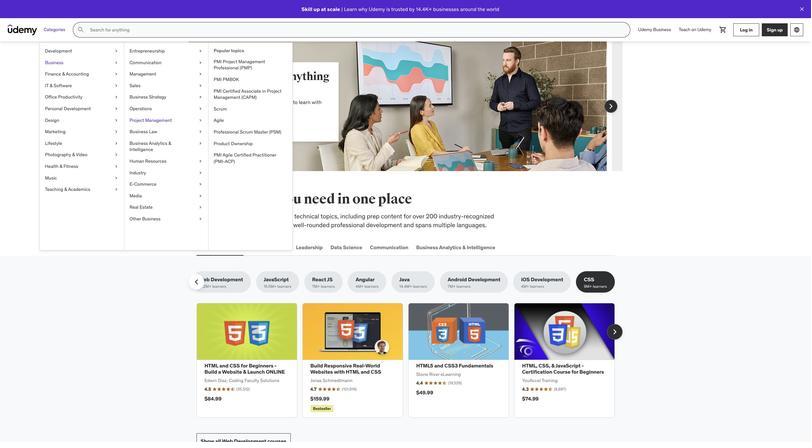 Task type: vqa. For each thing, say whether or not it's contained in the screenshot.
medium icon
no



Task type: describe. For each thing, give the bounding box(es) containing it.
next image
[[610, 327, 620, 337]]

teach on udemy
[[679, 27, 712, 32]]

previous image for the carousel element containing build ready-for-anything teams
[[195, 101, 206, 111]]

& up office
[[50, 83, 53, 88]]

media
[[130, 193, 142, 199]]

udemy business link
[[635, 22, 675, 38]]

(capm)
[[242, 94, 257, 100]]

4m+ inside ios development 4m+ learners
[[522, 284, 529, 289]]

react js 7m+ learners
[[312, 276, 335, 289]]

design link
[[40, 115, 124, 126]]

popular topics
[[214, 48, 244, 53]]

request
[[181, 123, 201, 129]]

1 your from the left
[[638, 86, 648, 92]]

learn
[[344, 6, 357, 12]]

previous image for topic filters element
[[191, 277, 202, 287]]

& inside html, css, & javascript - certification course for beginners
[[552, 362, 555, 369]]

sign up
[[767, 27, 783, 33]]

see
[[177, 99, 186, 105]]

request a demo
[[181, 123, 220, 129]]

operations link
[[124, 103, 208, 115]]

e-
[[130, 181, 134, 187]]

business inside business analytics & intelligence
[[130, 140, 148, 146]]

build for teams
[[177, 70, 205, 83]]

14.4k+
[[416, 6, 432, 12]]

0 vertical spatial agile
[[214, 117, 224, 123]]

pmi certified associate in project management (capm)
[[214, 88, 282, 100]]

for inside 'covering critical workplace skills to technical topics, including prep content for over 200 industry-recognized certifications, our catalog supports well-rounded professional development and spans multiple languages.'
[[404, 212, 412, 220]]

to inside 'covering critical workplace skills to technical topics, including prep content for over 200 industry-recognized certifications, our catalog supports well-rounded professional development and spans multiple languages.'
[[287, 212, 293, 220]]

launch
[[248, 369, 265, 375]]

recognized
[[464, 212, 494, 220]]

by
[[410, 6, 415, 12]]

topics
[[231, 48, 244, 53]]

it for it certifications
[[250, 244, 254, 250]]

practitioner
[[253, 152, 277, 158]]

css inside html and css for beginners - build a website & launch online
[[230, 362, 240, 369]]

certification
[[523, 369, 553, 375]]

teaching & academics link
[[40, 184, 124, 195]]

sign
[[767, 27, 777, 33]]

for-
[[240, 70, 258, 83]]

html, css, & javascript - certification course for beginners link
[[523, 362, 605, 375]]

udemy inside build ready-for-anything teams see why leading organizations choose to learn with udemy business.
[[177, 106, 194, 113]]

|
[[342, 6, 343, 12]]

xsmall image for media
[[198, 193, 203, 199]]

intelligence for business analytics & intelligence link
[[130, 147, 153, 152]]

productivity
[[58, 94, 82, 100]]

operations
[[130, 106, 152, 111]]

(pmi-
[[214, 158, 225, 164]]

choose a language image
[[794, 27, 801, 33]]

demo
[[206, 123, 220, 129]]

development for personal development
[[64, 106, 91, 111]]

project inside pmi project management professional (pmp)
[[223, 59, 238, 64]]

that
[[665, 70, 686, 83]]

development
[[366, 221, 402, 229]]

xsmall image for other business
[[198, 216, 203, 222]]

build inside html and css for beginners - build a website & launch online
[[205, 369, 217, 375]]

spans
[[416, 221, 432, 229]]

websites
[[311, 369, 333, 375]]

request a demo link
[[177, 118, 224, 134]]

ownership
[[231, 140, 253, 146]]

javascript inside javascript 15.5m+ learners
[[264, 276, 289, 283]]

teams
[[177, 83, 208, 96]]

close image
[[799, 6, 806, 12]]

content
[[381, 212, 403, 220]]

sales link
[[124, 80, 208, 92]]

marketing
[[45, 129, 66, 135]]

catalog
[[246, 221, 266, 229]]

web for web development 12.2m+ learners
[[199, 276, 210, 283]]

rounded
[[307, 221, 330, 229]]

with inside learning that gets you skills for your present (and your future). get started with us.
[[617, 93, 627, 100]]

for inside html and css for beginners - build a website & launch online
[[241, 362, 248, 369]]

xsmall image for e-commerce
[[198, 181, 203, 188]]

scrum link
[[209, 103, 293, 115]]

management inside pmi certified associate in project management (capm)
[[214, 94, 241, 100]]

7m+ for react js
[[312, 284, 320, 289]]

14.4m+
[[400, 284, 412, 289]]

Search for anything text field
[[89, 24, 623, 35]]

fundamentals
[[459, 362, 494, 369]]

xsmall image for photography & video
[[114, 152, 119, 158]]

analytics for business analytics & intelligence button
[[439, 244, 462, 250]]

html5 and css3 fundamentals link
[[417, 362, 494, 369]]

learners inside the angular 4m+ learners
[[365, 284, 379, 289]]

& left video
[[72, 152, 75, 158]]

build responsive real-world websites with html and css
[[311, 362, 381, 375]]

website
[[222, 369, 242, 375]]

leadership button
[[295, 240, 324, 255]]

human resources
[[130, 158, 167, 164]]

design
[[45, 117, 59, 123]]

4m+ inside the angular 4m+ learners
[[356, 284, 364, 289]]

learning that gets you skills for your present (and your future). get started with us.
[[617, 70, 735, 100]]

next image
[[606, 101, 617, 111]]

2 your from the left
[[679, 86, 689, 92]]

200
[[426, 212, 438, 220]]

and inside build responsive real-world websites with html and css
[[361, 369, 370, 375]]

xsmall image for design
[[114, 117, 119, 124]]

xsmall image for industry
[[198, 170, 203, 176]]

css 9m+ learners
[[584, 276, 607, 289]]

communication for "communication" button at the bottom of the page
[[370, 244, 409, 250]]

xsmall image for communication
[[198, 59, 203, 66]]

1 horizontal spatial scrum
[[240, 129, 253, 135]]

for inside learning that gets you skills for your present (and your future). get started with us.
[[630, 86, 637, 92]]

(pmp)
[[240, 65, 252, 71]]

xsmall image for project management
[[198, 117, 203, 124]]

web development 12.2m+ learners
[[199, 276, 243, 289]]

estate
[[140, 204, 153, 210]]

shopping cart with 0 items image
[[720, 26, 727, 34]]

fitness
[[63, 163, 78, 169]]

xsmall image for business strategy
[[198, 94, 203, 100]]

analytics for business analytics & intelligence link
[[149, 140, 167, 146]]

why for |
[[359, 6, 368, 12]]

real estate
[[130, 204, 153, 210]]

html and css for beginners - build a website & launch online
[[205, 362, 285, 375]]

sign up link
[[762, 23, 788, 36]]

business analytics & intelligence for business analytics & intelligence button
[[416, 244, 496, 250]]

topic filters element
[[189, 271, 615, 293]]

xsmall image for personal development
[[114, 106, 119, 112]]

angular 4m+ learners
[[356, 276, 379, 289]]

other business
[[130, 216, 161, 222]]

pmi agile certified practitioner (pmi-acp)
[[214, 152, 277, 164]]

xsmall image for lifestyle
[[114, 140, 119, 147]]

data science
[[331, 244, 362, 250]]

xsmall image for business
[[114, 59, 119, 66]]

15.5m+
[[264, 284, 277, 289]]

ios
[[522, 276, 530, 283]]

xsmall image for entrepreneurship
[[198, 48, 203, 54]]

web for web development
[[198, 244, 209, 250]]

log in
[[741, 27, 753, 33]]

pmi pmbok link
[[209, 74, 293, 85]]

learners inside ios development 4m+ learners
[[530, 284, 545, 289]]

business analytics & intelligence button
[[415, 240, 497, 255]]

skills inside 'covering critical workplace skills to technical topics, including prep content for over 200 industry-recognized certifications, our catalog supports well-rounded professional development and spans multiple languages.'
[[272, 212, 286, 220]]

personal
[[45, 106, 63, 111]]

office
[[45, 94, 57, 100]]

business analytics & intelligence link
[[124, 138, 208, 156]]

xsmall image for business law
[[198, 129, 203, 135]]

2 professional from the top
[[214, 129, 239, 135]]

java
[[400, 276, 410, 283]]

for inside html, css, & javascript - certification course for beginners
[[572, 369, 579, 375]]

& right health
[[60, 163, 62, 169]]

- inside html and css for beginners - build a website & launch online
[[275, 362, 277, 369]]

master
[[254, 129, 268, 135]]

business law link
[[124, 126, 208, 138]]

carousel element containing build ready-for-anything teams
[[146, 41, 812, 171]]

& right teaching
[[64, 186, 67, 192]]

skills
[[617, 86, 629, 92]]

video
[[76, 152, 87, 158]]

world
[[487, 6, 500, 12]]

xsmall image for health & fitness
[[114, 163, 119, 170]]

management inside the "management" link
[[130, 71, 156, 77]]

business inside business analytics & intelligence button
[[416, 244, 438, 250]]

development for ios development 4m+ learners
[[531, 276, 564, 283]]

html5
[[417, 362, 434, 369]]

0 vertical spatial a
[[203, 123, 205, 129]]

finance
[[45, 71, 61, 77]]



Task type: locate. For each thing, give the bounding box(es) containing it.
in right the log
[[749, 27, 753, 33]]

xsmall image inside teaching & academics link
[[114, 186, 119, 193]]

0 vertical spatial communication
[[130, 59, 162, 65]]

0 horizontal spatial intelligence
[[130, 147, 153, 152]]

4 learners from the left
[[365, 284, 379, 289]]

javascript up 15.5m+
[[264, 276, 289, 283]]

xsmall image for real estate
[[198, 204, 203, 211]]

xsmall image for it & software
[[114, 83, 119, 89]]

teach
[[679, 27, 691, 32]]

html left website
[[205, 362, 218, 369]]

communication for communication link
[[130, 59, 162, 65]]

1 horizontal spatial 7m+
[[448, 284, 456, 289]]

health & fitness
[[45, 163, 78, 169]]

development inside button
[[210, 244, 242, 250]]

react
[[312, 276, 326, 283]]

1 horizontal spatial business analytics & intelligence
[[416, 244, 496, 250]]

1 vertical spatial business analytics & intelligence
[[416, 244, 496, 250]]

0 vertical spatial previous image
[[195, 101, 206, 111]]

html inside build responsive real-world websites with html and css
[[346, 369, 360, 375]]

health
[[45, 163, 59, 169]]

udemy image
[[8, 24, 37, 35]]

development inside ios development 4m+ learners
[[531, 276, 564, 283]]

xsmall image for music
[[114, 175, 119, 181]]

management up the "(pmp)"
[[239, 59, 265, 64]]

your down the learning
[[638, 86, 648, 92]]

learners inside css 9m+ learners
[[593, 284, 607, 289]]

& down the business law link
[[168, 140, 171, 146]]

xsmall image inside finance & accounting link
[[114, 71, 119, 77]]

beginners right website
[[249, 362, 274, 369]]

0 horizontal spatial it
[[45, 83, 49, 88]]

project down the operations
[[130, 117, 144, 123]]

project management element
[[208, 43, 293, 250]]

2 learners from the left
[[278, 284, 292, 289]]

css up 9m+
[[584, 276, 595, 283]]

1 vertical spatial carousel element
[[197, 303, 623, 418]]

up right sign
[[778, 27, 783, 33]]

development down the categories dropdown button
[[45, 48, 72, 54]]

it for it & software
[[45, 83, 49, 88]]

business analytics & intelligence
[[130, 140, 171, 152], [416, 244, 496, 250]]

1 horizontal spatial a
[[218, 369, 221, 375]]

business down spans
[[416, 244, 438, 250]]

xsmall image inside lifestyle link
[[114, 140, 119, 147]]

7m+ inside 'android development 7m+ learners'
[[448, 284, 456, 289]]

a inside html and css for beginners - build a website & launch online
[[218, 369, 221, 375]]

you up started
[[711, 70, 730, 83]]

around
[[461, 6, 477, 12]]

music
[[45, 175, 57, 181]]

pmi inside pmi agile certified practitioner (pmi-acp)
[[214, 152, 222, 158]]

css inside build responsive real-world websites with html and css
[[371, 369, 381, 375]]

business analytics & intelligence down multiple
[[416, 244, 496, 250]]

0 horizontal spatial css
[[230, 362, 240, 369]]

lifestyle link
[[40, 138, 124, 149]]

xsmall image for finance & accounting
[[114, 71, 119, 77]]

for right course
[[572, 369, 579, 375]]

html5 and css3 fundamentals
[[417, 362, 494, 369]]

2 4m+ from the left
[[522, 284, 529, 289]]

entrepreneurship link
[[124, 45, 208, 57]]

pmi inside "link"
[[214, 76, 222, 82]]

1 vertical spatial project
[[267, 88, 282, 94]]

0 vertical spatial professional
[[214, 65, 239, 71]]

professional scrum master (psm)
[[214, 129, 281, 135]]

0 vertical spatial it
[[45, 83, 49, 88]]

and inside html and css for beginners - build a website & launch online
[[220, 362, 229, 369]]

5 learners from the left
[[413, 284, 427, 289]]

course
[[554, 369, 571, 375]]

acp)
[[225, 158, 235, 164]]

& down languages.
[[463, 244, 466, 250]]

your right '(and' on the top of page
[[679, 86, 689, 92]]

for left online
[[241, 362, 248, 369]]

0 vertical spatial in
[[749, 27, 753, 33]]

0 vertical spatial carousel element
[[146, 41, 812, 171]]

7m+ down "android"
[[448, 284, 456, 289]]

-
[[275, 362, 277, 369], [582, 362, 584, 369]]

product ownership link
[[209, 138, 293, 149]]

analytics down multiple
[[439, 244, 462, 250]]

1 horizontal spatial css
[[371, 369, 381, 375]]

js
[[327, 276, 333, 283]]

(psm)
[[269, 129, 281, 135]]

html,
[[523, 362, 538, 369]]

business analytics & intelligence inside button
[[416, 244, 496, 250]]

4m+ down "ios"
[[522, 284, 529, 289]]

development
[[45, 48, 72, 54], [64, 106, 91, 111], [210, 244, 242, 250], [211, 276, 243, 283], [468, 276, 501, 283], [531, 276, 564, 283]]

3 learners from the left
[[321, 284, 335, 289]]

1 vertical spatial in
[[262, 88, 266, 94]]

management inside project management link
[[145, 117, 172, 123]]

1 vertical spatial to
[[287, 212, 293, 220]]

- right the launch
[[275, 362, 277, 369]]

angular
[[356, 276, 375, 283]]

management up "law"
[[145, 117, 172, 123]]

development right "android"
[[468, 276, 501, 283]]

other
[[130, 216, 141, 222]]

& right css,
[[552, 362, 555, 369]]

project inside pmi certified associate in project management (capm)
[[267, 88, 282, 94]]

build inside build ready-for-anything teams see why leading organizations choose to learn with udemy business.
[[177, 70, 205, 83]]

html inside html and css for beginners - build a website & launch online
[[205, 362, 218, 369]]

1 pmi from the top
[[214, 59, 222, 64]]

1 vertical spatial a
[[218, 369, 221, 375]]

& right finance
[[62, 71, 65, 77]]

learners inside react js 7m+ learners
[[321, 284, 335, 289]]

xsmall image inside sales link
[[198, 83, 203, 89]]

business inside other business link
[[142, 216, 161, 222]]

xsmall image for operations
[[198, 106, 203, 112]]

0 horizontal spatial your
[[638, 86, 648, 92]]

build left responsive
[[311, 362, 323, 369]]

1 vertical spatial web
[[199, 276, 210, 283]]

7m+ for android development
[[448, 284, 456, 289]]

1 horizontal spatial your
[[679, 86, 689, 92]]

strategy
[[149, 94, 166, 100]]

xsmall image inside it & software link
[[114, 83, 119, 89]]

industry link
[[124, 167, 208, 179]]

1 horizontal spatial why
[[359, 6, 368, 12]]

it left certifications
[[250, 244, 254, 250]]

1 professional from the top
[[214, 65, 239, 71]]

xsmall image inside other business link
[[198, 216, 203, 222]]

7m+
[[312, 284, 320, 289], [448, 284, 456, 289]]

javascript right css,
[[556, 362, 581, 369]]

0 horizontal spatial up
[[314, 6, 320, 12]]

it inside button
[[250, 244, 254, 250]]

pmi up (pmi-
[[214, 152, 222, 158]]

leadership
[[296, 244, 323, 250]]

pmi for pmi certified associate in project management (capm)
[[214, 88, 222, 94]]

beginners inside html and css for beginners - build a website & launch online
[[249, 362, 274, 369]]

1 vertical spatial you
[[278, 191, 302, 207]]

get
[[709, 86, 717, 92]]

1 horizontal spatial you
[[711, 70, 730, 83]]

7m+ down react
[[312, 284, 320, 289]]

with right websites
[[334, 369, 345, 375]]

carousel element
[[146, 41, 812, 171], [197, 303, 623, 418]]

build inside build responsive real-world websites with html and css
[[311, 362, 323, 369]]

- inside html, css, & javascript - certification course for beginners
[[582, 362, 584, 369]]

for
[[630, 86, 637, 92], [404, 212, 412, 220], [241, 362, 248, 369], [572, 369, 579, 375]]

xsmall image inside personal development link
[[114, 106, 119, 112]]

with inside build responsive real-world websites with html and css
[[334, 369, 345, 375]]

build responsive real-world websites with html and css link
[[311, 362, 381, 375]]

xsmall image inside industry link
[[198, 170, 203, 176]]

business left "law"
[[130, 129, 148, 135]]

carousel element containing html and css for beginners - build a website & launch online
[[197, 303, 623, 418]]

0 horizontal spatial business analytics & intelligence
[[130, 140, 171, 152]]

why inside build ready-for-anything teams see why leading organizations choose to learn with udemy business.
[[188, 99, 197, 105]]

certified inside pmi agile certified practitioner (pmi-acp)
[[234, 152, 252, 158]]

0 horizontal spatial analytics
[[149, 140, 167, 146]]

development up 12.2m+
[[211, 276, 243, 283]]

categories
[[44, 27, 65, 32]]

previous image inside topic filters element
[[191, 277, 202, 287]]

learners inside java 14.4m+ learners
[[413, 284, 427, 289]]

intelligence up human
[[130, 147, 153, 152]]

xsmall image for management
[[198, 71, 203, 77]]

1 7m+ from the left
[[312, 284, 320, 289]]

management up sales at the top
[[130, 71, 156, 77]]

intelligence inside button
[[467, 244, 496, 250]]

in inside pmi certified associate in project management (capm)
[[262, 88, 266, 94]]

software
[[54, 83, 72, 88]]

0 horizontal spatial why
[[188, 99, 197, 105]]

well-
[[294, 221, 307, 229]]

xsmall image for business analytics & intelligence
[[198, 140, 203, 147]]

skills
[[241, 191, 276, 207], [272, 212, 286, 220]]

learners inside web development 12.2m+ learners
[[212, 284, 226, 289]]

skill
[[302, 6, 313, 12]]

why for teams
[[188, 99, 197, 105]]

development for android development 7m+ learners
[[468, 276, 501, 283]]

agile up the acp)
[[223, 152, 233, 158]]

in inside log in link
[[749, 27, 753, 33]]

1 vertical spatial communication
[[370, 244, 409, 250]]

personal development link
[[40, 103, 124, 115]]

html left world at the left
[[346, 369, 360, 375]]

xsmall image inside communication link
[[198, 59, 203, 66]]

1 horizontal spatial communication
[[370, 244, 409, 250]]

xsmall image
[[114, 48, 119, 54], [198, 48, 203, 54], [198, 71, 203, 77], [114, 83, 119, 89], [114, 94, 119, 100], [198, 94, 203, 100], [198, 106, 203, 112], [114, 117, 119, 124], [198, 117, 203, 124], [114, 129, 119, 135], [114, 140, 119, 147], [198, 140, 203, 147], [198, 158, 203, 164], [114, 163, 119, 170], [198, 170, 203, 176], [198, 181, 203, 188], [198, 204, 203, 211], [198, 216, 203, 222]]

project down popular topics
[[223, 59, 238, 64]]

a left demo
[[203, 123, 205, 129]]

with down skills
[[617, 93, 627, 100]]

human
[[130, 158, 144, 164]]

1 learners from the left
[[212, 284, 226, 289]]

xsmall image inside project management link
[[198, 117, 203, 124]]

development right "ios"
[[531, 276, 564, 283]]

2 horizontal spatial with
[[617, 93, 627, 100]]

0 horizontal spatial the
[[218, 191, 239, 207]]

started
[[718, 86, 735, 92]]

0 horizontal spatial you
[[278, 191, 302, 207]]

1 vertical spatial agile
[[223, 152, 233, 158]]

it certifications
[[250, 244, 288, 250]]

to left learn
[[267, 99, 271, 105]]

1 vertical spatial scrum
[[240, 129, 253, 135]]

& inside html and css for beginners - build a website & launch online
[[243, 369, 246, 375]]

xsmall image inside health & fitness link
[[114, 163, 119, 170]]

1 horizontal spatial with
[[334, 369, 345, 375]]

2 vertical spatial project
[[130, 117, 144, 123]]

html and css for beginners - build a website & launch online link
[[205, 362, 285, 375]]

1 vertical spatial intelligence
[[467, 244, 496, 250]]

javascript inside html, css, & javascript - certification course for beginners
[[556, 362, 581, 369]]

with inside build ready-for-anything teams see why leading organizations choose to learn with udemy business.
[[285, 99, 295, 105]]

- right course
[[582, 362, 584, 369]]

the up critical
[[218, 191, 239, 207]]

pmi inside pmi certified associate in project management (capm)
[[214, 88, 222, 94]]

7m+ inside react js 7m+ learners
[[312, 284, 320, 289]]

development inside web development 12.2m+ learners
[[211, 276, 243, 283]]

1 4m+ from the left
[[356, 284, 364, 289]]

communication down development
[[370, 244, 409, 250]]

analytics inside button
[[439, 244, 462, 250]]

1 horizontal spatial it
[[250, 244, 254, 250]]

pmi left pmbok
[[214, 76, 222, 82]]

0 vertical spatial intelligence
[[130, 147, 153, 152]]

xsmall image inside business analytics & intelligence link
[[198, 140, 203, 147]]

2 horizontal spatial in
[[749, 27, 753, 33]]

business down estate
[[142, 216, 161, 222]]

scrum down organizations
[[214, 106, 227, 112]]

why
[[359, 6, 368, 12], [188, 99, 197, 105]]

0 vertical spatial javascript
[[264, 276, 289, 283]]

0 vertical spatial to
[[267, 99, 271, 105]]

professional up product
[[214, 129, 239, 135]]

xsmall image inside development link
[[114, 48, 119, 54]]

xsmall image for marketing
[[114, 129, 119, 135]]

1 horizontal spatial the
[[478, 6, 486, 12]]

4 pmi from the top
[[214, 152, 222, 158]]

4m+ down angular
[[356, 284, 364, 289]]

learners inside javascript 15.5m+ learners
[[278, 284, 292, 289]]

intelligence for business analytics & intelligence button
[[467, 244, 496, 250]]

css inside css 9m+ learners
[[584, 276, 595, 283]]

supports
[[268, 221, 292, 229]]

udemy
[[369, 6, 385, 12], [639, 27, 653, 32], [698, 27, 712, 32], [177, 106, 194, 113]]

1 horizontal spatial up
[[778, 27, 783, 33]]

1 - from the left
[[275, 362, 277, 369]]

xsmall image inside 'business' link
[[114, 59, 119, 66]]

pmi
[[214, 59, 222, 64], [214, 76, 222, 82], [214, 88, 222, 94], [214, 152, 222, 158]]

analytics
[[149, 140, 167, 146], [439, 244, 462, 250]]

web up 12.2m+
[[199, 276, 210, 283]]

business down 'business law'
[[130, 140, 148, 146]]

css
[[584, 276, 595, 283], [230, 362, 240, 369], [371, 369, 381, 375]]

covering critical workplace skills to technical topics, including prep content for over 200 industry-recognized certifications, our catalog supports well-rounded professional development and spans multiple languages.
[[197, 212, 494, 229]]

management down pmi pmbok
[[214, 94, 241, 100]]

web inside web development 12.2m+ learners
[[199, 276, 210, 283]]

xsmall image for development
[[114, 48, 119, 54]]

gets
[[688, 70, 709, 83]]

xsmall image inside music link
[[114, 175, 119, 181]]

0 horizontal spatial scrum
[[214, 106, 227, 112]]

you up the technical
[[278, 191, 302, 207]]

for up us. on the top right of page
[[630, 86, 637, 92]]

1 horizontal spatial intelligence
[[467, 244, 496, 250]]

business up finance
[[45, 59, 63, 65]]

1 horizontal spatial html
[[346, 369, 360, 375]]

pmi project management professional (pmp)
[[214, 59, 265, 71]]

xsmall image for human resources
[[198, 158, 203, 164]]

9m+
[[584, 284, 592, 289]]

learners
[[212, 284, 226, 289], [278, 284, 292, 289], [321, 284, 335, 289], [365, 284, 379, 289], [413, 284, 427, 289], [457, 284, 471, 289], [530, 284, 545, 289], [593, 284, 607, 289]]

1 vertical spatial up
[[778, 27, 783, 33]]

to up supports
[[287, 212, 293, 220]]

6 learners from the left
[[457, 284, 471, 289]]

2 vertical spatial in
[[338, 191, 350, 207]]

web down certifications,
[[198, 244, 209, 250]]

xsmall image
[[114, 59, 119, 66], [198, 59, 203, 66], [114, 71, 119, 77], [198, 83, 203, 89], [114, 106, 119, 112], [198, 129, 203, 135], [114, 152, 119, 158], [114, 175, 119, 181], [114, 186, 119, 193], [198, 193, 203, 199]]

1 vertical spatial analytics
[[439, 244, 462, 250]]

business link
[[40, 57, 124, 68]]

0 vertical spatial you
[[711, 70, 730, 83]]

beginners right course
[[580, 369, 605, 375]]

up
[[314, 6, 320, 12], [778, 27, 783, 33]]

finance & accounting link
[[40, 68, 124, 80]]

1 vertical spatial why
[[188, 99, 197, 105]]

0 horizontal spatial communication
[[130, 59, 162, 65]]

in right 'associate'
[[262, 88, 266, 94]]

why right "learn"
[[359, 6, 368, 12]]

& inside button
[[463, 244, 466, 250]]

up for skill
[[314, 6, 320, 12]]

0 horizontal spatial 4m+
[[356, 284, 364, 289]]

javascript 15.5m+ learners
[[264, 276, 292, 289]]

xsmall image inside entrepreneurship link
[[198, 48, 203, 54]]

0 horizontal spatial html
[[205, 362, 218, 369]]

1 vertical spatial it
[[250, 244, 254, 250]]

management inside pmi project management professional (pmp)
[[239, 59, 265, 64]]

music link
[[40, 172, 124, 184]]

1 horizontal spatial -
[[582, 362, 584, 369]]

xsmall image for sales
[[198, 83, 203, 89]]

1 horizontal spatial javascript
[[556, 362, 581, 369]]

is
[[387, 6, 390, 12]]

place
[[378, 191, 412, 207]]

1 horizontal spatial to
[[287, 212, 293, 220]]

pmi for pmi pmbok
[[214, 76, 222, 82]]

the left world
[[478, 6, 486, 12]]

xsmall image inside e-commerce link
[[198, 181, 203, 188]]

office productivity
[[45, 94, 82, 100]]

submit search image
[[77, 26, 85, 34]]

communication
[[130, 59, 162, 65], [370, 244, 409, 250]]

business left "teach"
[[654, 27, 672, 32]]

communication inside button
[[370, 244, 409, 250]]

pmi for pmi project management professional (pmp)
[[214, 59, 222, 64]]

build up see
[[177, 70, 205, 83]]

certifications
[[255, 244, 288, 250]]

it up office
[[45, 83, 49, 88]]

scrum
[[214, 106, 227, 112], [240, 129, 253, 135]]

0 vertical spatial the
[[478, 6, 486, 12]]

1 vertical spatial certified
[[234, 152, 252, 158]]

a left website
[[218, 369, 221, 375]]

anything
[[258, 70, 303, 83]]

0 horizontal spatial 7m+
[[312, 284, 320, 289]]

a
[[203, 123, 205, 129], [218, 369, 221, 375]]

certified up organizations
[[223, 88, 241, 94]]

intelligence down languages.
[[467, 244, 496, 250]]

1 horizontal spatial in
[[338, 191, 350, 207]]

up left at
[[314, 6, 320, 12]]

intelligence inside business analytics & intelligence
[[130, 147, 153, 152]]

xsmall image inside the business law link
[[198, 129, 203, 135]]

communication down entrepreneurship
[[130, 59, 162, 65]]

0 vertical spatial project
[[223, 59, 238, 64]]

development for web development 12.2m+ learners
[[211, 276, 243, 283]]

2 horizontal spatial css
[[584, 276, 595, 283]]

pmi inside pmi project management professional (pmp)
[[214, 59, 222, 64]]

1 vertical spatial the
[[218, 191, 239, 207]]

development down certifications,
[[210, 244, 242, 250]]

business up the operations
[[130, 94, 148, 100]]

professional up pmi pmbok
[[214, 65, 239, 71]]

analytics inside business analytics & intelligence
[[149, 140, 167, 146]]

xsmall image inside real estate link
[[198, 204, 203, 211]]

0 horizontal spatial a
[[203, 123, 205, 129]]

business strategy
[[130, 94, 166, 100]]

& inside business analytics & intelligence
[[168, 140, 171, 146]]

scrum down agile link
[[240, 129, 253, 135]]

0 horizontal spatial javascript
[[264, 276, 289, 283]]

certified down ownership on the top left of the page
[[234, 152, 252, 158]]

project up learn
[[267, 88, 282, 94]]

build for websites
[[311, 362, 323, 369]]

product
[[214, 140, 230, 146]]

world
[[366, 362, 380, 369]]

to inside build ready-for-anything teams see why leading organizations choose to learn with udemy business.
[[267, 99, 271, 105]]

1 horizontal spatial beginners
[[580, 369, 605, 375]]

css right real- at the bottom
[[371, 369, 381, 375]]

up for sign
[[778, 27, 783, 33]]

1 vertical spatial skills
[[272, 212, 286, 220]]

css left the launch
[[230, 362, 240, 369]]

business analytics & intelligence for business analytics & intelligence link
[[130, 140, 171, 152]]

1 horizontal spatial analytics
[[439, 244, 462, 250]]

2 pmi from the top
[[214, 76, 222, 82]]

0 horizontal spatial project
[[130, 117, 144, 123]]

0 vertical spatial certified
[[223, 88, 241, 94]]

1 horizontal spatial 4m+
[[522, 284, 529, 289]]

and inside 'covering critical workplace skills to technical topics, including prep content for over 200 industry-recognized certifications, our catalog supports well-rounded professional development and spans multiple languages.'
[[404, 221, 414, 229]]

learners inside 'android development 7m+ learners'
[[457, 284, 471, 289]]

& left the launch
[[243, 369, 246, 375]]

law
[[149, 129, 157, 135]]

2 - from the left
[[582, 362, 584, 369]]

for left "over"
[[404, 212, 412, 220]]

professional inside pmi project management professional (pmp)
[[214, 65, 239, 71]]

1 vertical spatial previous image
[[191, 277, 202, 287]]

certified inside pmi certified associate in project management (capm)
[[223, 88, 241, 94]]

beginners inside html, css, & javascript - certification course for beginners
[[580, 369, 605, 375]]

2 horizontal spatial project
[[267, 88, 282, 94]]

8 learners from the left
[[593, 284, 607, 289]]

with right learn
[[285, 99, 295, 105]]

xsmall image inside the human resources link
[[198, 158, 203, 164]]

business inside udemy business link
[[654, 27, 672, 32]]

project management link
[[124, 115, 208, 126]]

skills up workplace
[[241, 191, 276, 207]]

business inside 'business' link
[[45, 59, 63, 65]]

0 horizontal spatial to
[[267, 99, 271, 105]]

0 vertical spatial scrum
[[214, 106, 227, 112]]

pmi for pmi agile certified practitioner (pmi-acp)
[[214, 152, 222, 158]]

xsmall image inside business strategy link
[[198, 94, 203, 100]]

1 vertical spatial javascript
[[556, 362, 581, 369]]

online
[[266, 369, 285, 375]]

agile inside pmi agile certified practitioner (pmi-acp)
[[223, 152, 233, 158]]

4m+
[[356, 284, 364, 289], [522, 284, 529, 289]]

0 horizontal spatial in
[[262, 88, 266, 94]]

0 horizontal spatial with
[[285, 99, 295, 105]]

why right see
[[188, 99, 197, 105]]

pmi agile certified practitioner (pmi-acp) link
[[209, 149, 293, 167]]

analytics down "law"
[[149, 140, 167, 146]]

7 learners from the left
[[530, 284, 545, 289]]

ios development 4m+ learners
[[522, 276, 564, 289]]

development for web development
[[210, 244, 242, 250]]

pmi down popular
[[214, 59, 222, 64]]

data
[[331, 244, 342, 250]]

other business link
[[124, 213, 208, 225]]

0 vertical spatial web
[[198, 244, 209, 250]]

xsmall image inside office productivity link
[[114, 94, 119, 100]]

0 vertical spatial analytics
[[149, 140, 167, 146]]

0 vertical spatial business analytics & intelligence
[[130, 140, 171, 152]]

xsmall image inside the operations link
[[198, 106, 203, 112]]

0 vertical spatial why
[[359, 6, 368, 12]]

pmi down pmi pmbok
[[214, 88, 222, 94]]

1 vertical spatial professional
[[214, 129, 239, 135]]

business analytics & intelligence up human resources
[[130, 140, 171, 152]]

pmi certified associate in project management (capm) link
[[209, 85, 293, 103]]

you inside learning that gets you skills for your present (and your future). get started with us.
[[711, 70, 730, 83]]

1 horizontal spatial project
[[223, 59, 238, 64]]

xsmall image inside the "management" link
[[198, 71, 203, 77]]

previous image
[[195, 101, 206, 111], [191, 277, 202, 287]]

xsmall image for teaching & academics
[[114, 186, 119, 193]]

learn
[[273, 99, 284, 105]]

science
[[343, 244, 362, 250]]

0 vertical spatial up
[[314, 6, 320, 12]]

xsmall image for office productivity
[[114, 94, 119, 100]]

0 horizontal spatial beginners
[[249, 362, 274, 369]]

build left website
[[205, 369, 217, 375]]

leading
[[198, 99, 215, 105]]

3 pmi from the top
[[214, 88, 222, 94]]

0 horizontal spatial -
[[275, 362, 277, 369]]

you for skills
[[278, 191, 302, 207]]

agile down business.
[[214, 117, 224, 123]]

in up including at the left
[[338, 191, 350, 207]]

xsmall image inside photography & video link
[[114, 152, 119, 158]]

development down office productivity link at the top left of page
[[64, 106, 91, 111]]

categories button
[[40, 22, 69, 38]]

xsmall image inside design link
[[114, 117, 119, 124]]

business inside business strategy link
[[130, 94, 148, 100]]

xsmall image inside the 'media' link
[[198, 193, 203, 199]]

0 vertical spatial skills
[[241, 191, 276, 207]]

and
[[404, 221, 414, 229], [220, 362, 229, 369], [435, 362, 444, 369], [361, 369, 370, 375]]

2 7m+ from the left
[[448, 284, 456, 289]]

skills up supports
[[272, 212, 286, 220]]

you for gets
[[711, 70, 730, 83]]



